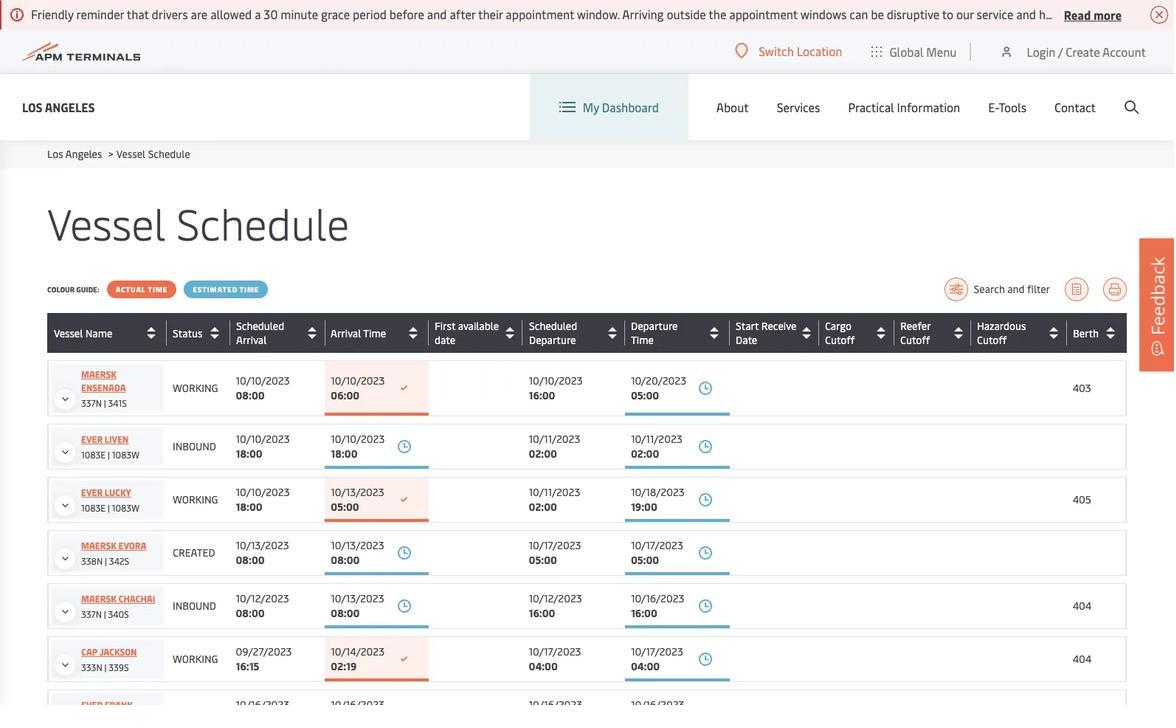 Task type: describe. For each thing, give the bounding box(es) containing it.
10/10/2023 16:00
[[529, 374, 583, 402]]

>
[[108, 147, 114, 161]]

338n
[[81, 555, 103, 567]]

my dashboard
[[583, 99, 659, 115]]

actual time
[[116, 284, 168, 295]]

date for hazardous cutoff button associated with second berth button
[[435, 333, 456, 347]]

maersk ensenada 337n | 341s
[[81, 368, 127, 409]]

10/18/2023
[[631, 485, 685, 499]]

los for los angeles
[[22, 99, 43, 115]]

scheduled departure button for departure time button related to hazardous cutoff button for first berth button cargo cutoff button start receive date button
[[529, 319, 622, 347]]

16:00 for 10/12/2023 16:00
[[529, 606, 555, 620]]

information
[[897, 99, 961, 115]]

contact
[[1055, 99, 1096, 115]]

1 404 from the top
[[1073, 599, 1092, 613]]

scheduled departure button for departure time button associated with start receive date button for cargo cutoff button corresponding to hazardous cutoff button associated with second berth button
[[529, 319, 622, 347]]

1 04:00 from the left
[[529, 659, 558, 673]]

friendly reminder that drivers are allowed a 30 minute grace period before and after their appointment window. arriving outside the appointment windows can be disruptive to our service and have negative impacts on 
[[31, 6, 1175, 22]]

340s
[[108, 608, 129, 620]]

date for hazardous cutoff button for first berth button
[[435, 333, 456, 347]]

10/13/2023 for 10/12/2023
[[331, 591, 384, 605]]

10/14/2023 02:19
[[331, 644, 385, 673]]

global
[[890, 43, 924, 59]]

have
[[1039, 6, 1064, 22]]

cargo cutoff button for hazardous cutoff button for first berth button
[[825, 319, 891, 347]]

are
[[191, 6, 208, 22]]

5 cutoff from the left
[[977, 333, 1007, 347]]

10/10/2023 18:00 for 10/13/2023
[[236, 485, 290, 514]]

maersk for created
[[81, 540, 117, 551]]

scheduled arrival for scheduled arrival "button" associated with first available date button associated with cargo cutoff button corresponding to hazardous cutoff button associated with second berth button
[[236, 319, 284, 347]]

drivers
[[152, 6, 188, 22]]

reefer cutoff for the reefer cutoff button for hazardous cutoff button associated with second berth button
[[901, 319, 931, 347]]

vessel name for vessel name button corresponding to scheduled arrival "button" associated with first available date button corresponding to hazardous cutoff button for first berth button cargo cutoff button
[[54, 326, 112, 340]]

hazardous cutoff button for second berth button
[[977, 319, 1064, 347]]

| for 10/16/2023 16:00
[[104, 608, 106, 620]]

10/18/2023 19:00
[[631, 485, 685, 514]]

09/27/2023
[[236, 644, 292, 659]]

can
[[850, 6, 868, 22]]

2 04:00 from the left
[[631, 659, 660, 673]]

scheduled departure for second berth button
[[529, 319, 578, 347]]

/
[[1058, 43, 1063, 59]]

hazardous cutoff for hazardous cutoff button associated with second berth button
[[977, 319, 1026, 347]]

los angeles > vessel schedule
[[47, 147, 190, 161]]

menu
[[927, 43, 957, 59]]

10/13/2023 for 10/10/2023
[[331, 485, 384, 499]]

e-
[[989, 99, 999, 115]]

status for hazardous cutoff button associated with second berth button
[[173, 326, 203, 340]]

first available date button for hazardous cutoff button for first berth button cargo cutoff button
[[435, 319, 519, 347]]

departure time button for start receive date button for cargo cutoff button corresponding to hazardous cutoff button associated with second berth button
[[631, 319, 726, 347]]

search and filter button
[[945, 278, 1051, 301]]

about
[[717, 99, 749, 115]]

1083w for inbound
[[112, 449, 140, 461]]

cap
[[81, 646, 98, 658]]

2 berth button from the left
[[1073, 321, 1123, 345]]

08:00 for inbound
[[236, 606, 265, 620]]

ever liven 1083e | 1083w
[[81, 433, 140, 461]]

login / create account link
[[1000, 30, 1147, 73]]

10/10/2023 06:00
[[331, 374, 385, 402]]

allowed
[[211, 6, 252, 22]]

tools
[[999, 99, 1027, 115]]

cargo for cargo cutoff button corresponding to hazardous cutoff button associated with second berth button
[[825, 319, 852, 333]]

ever for inbound
[[81, 433, 103, 445]]

services button
[[777, 74, 820, 140]]

10/13/2023 08:00 up the 10/12/2023 08:00
[[236, 538, 289, 567]]

inbound for 08:00
[[173, 599, 216, 613]]

minute
[[281, 6, 318, 22]]

close alert image
[[1151, 6, 1169, 24]]

scheduled departure for first berth button
[[529, 319, 577, 347]]

first available date for hazardous cutoff button associated with second berth button
[[435, 319, 499, 347]]

liven
[[105, 433, 129, 445]]

our
[[957, 6, 974, 22]]

6 cutoff from the left
[[977, 333, 1007, 347]]

hazardous for hazardous cutoff button associated with second berth button
[[977, 319, 1026, 333]]

first for cargo cutoff button corresponding to hazardous cutoff button associated with second berth button
[[435, 319, 456, 333]]

02:19
[[331, 659, 357, 673]]

reminder
[[76, 6, 124, 22]]

status for hazardous cutoff button for first berth button
[[173, 326, 203, 340]]

start receive date for hazardous cutoff button for first berth button cargo cutoff button start receive date button
[[736, 319, 797, 347]]

cargo for hazardous cutoff button for first berth button cargo cutoff button
[[825, 319, 852, 333]]

10/13/2023 08:00 for 10/13/2023
[[331, 538, 384, 567]]

created
[[173, 546, 215, 560]]

341s
[[108, 397, 127, 409]]

arrival time for first available date button corresponding to hazardous cutoff button for first berth button cargo cutoff button
[[331, 326, 386, 340]]

read more button
[[1064, 5, 1122, 24]]

e-tools button
[[989, 74, 1027, 140]]

09/27/2023 16:15
[[236, 644, 292, 673]]

after
[[450, 6, 476, 22]]

and left after
[[427, 6, 447, 22]]

339s
[[109, 661, 129, 673]]

2 404 from the top
[[1073, 652, 1092, 666]]

global menu button
[[857, 29, 972, 73]]

4 scheduled from the left
[[529, 319, 578, 333]]

global menu
[[890, 43, 957, 59]]

angeles for los angeles > vessel schedule
[[65, 147, 102, 161]]

jackson
[[99, 646, 137, 658]]

05:00 inside 10/20/2023 05:00
[[631, 388, 659, 402]]

08:00 for working
[[236, 388, 265, 402]]

service
[[977, 6, 1014, 22]]

10/14/2023
[[331, 644, 385, 659]]

negative
[[1067, 6, 1112, 22]]

los angeles
[[22, 99, 95, 115]]

05:00 inside 10/13/2023 05:00
[[331, 500, 359, 514]]

first for hazardous cutoff button for first berth button cargo cutoff button
[[435, 319, 456, 333]]

feedback button
[[1140, 238, 1175, 371]]

estimated time
[[193, 284, 259, 295]]

1 appointment from the left
[[506, 6, 574, 22]]

create
[[1066, 43, 1100, 59]]

10/12/2023 16:00
[[529, 591, 582, 620]]

30
[[264, 6, 278, 22]]

vessel name for scheduled arrival "button" associated with first available date button associated with cargo cutoff button corresponding to hazardous cutoff button associated with second berth button vessel name button
[[54, 326, 112, 340]]

the
[[709, 6, 727, 22]]

1 start from the left
[[736, 319, 759, 333]]

cap jackson 333n | 339s
[[81, 646, 137, 673]]

search
[[974, 282, 1005, 296]]

ever for working
[[81, 487, 103, 498]]

2 berth from the left
[[1073, 326, 1099, 340]]

evora
[[118, 540, 146, 551]]

my dashboard button
[[559, 74, 659, 140]]

0 vertical spatial los angeles link
[[22, 98, 95, 116]]

read more
[[1064, 6, 1122, 23]]

colour
[[47, 284, 75, 295]]

4 cutoff from the left
[[901, 333, 930, 347]]

ever lucky 1083e | 1083w
[[81, 487, 140, 514]]

account
[[1103, 43, 1147, 59]]

342s
[[109, 555, 129, 567]]

e-tools
[[989, 99, 1027, 115]]

02:00 for 10/11/2023 02:00
[[529, 447, 557, 461]]

departure time button for hazardous cutoff button for first berth button cargo cutoff button start receive date button
[[631, 319, 726, 347]]

actual
[[116, 284, 146, 295]]

first available date button for cargo cutoff button corresponding to hazardous cutoff button associated with second berth button
[[435, 319, 519, 347]]

1 10/17/2023 04:00 from the left
[[529, 644, 581, 673]]

2 scheduled from the left
[[236, 319, 284, 333]]

337n for working
[[81, 397, 102, 409]]

location
[[797, 43, 843, 59]]

1083e for working
[[81, 502, 106, 514]]

search and filter
[[974, 282, 1051, 296]]

19:00
[[631, 500, 658, 514]]

16:15
[[236, 659, 259, 673]]

2 appointment from the left
[[730, 6, 798, 22]]

available for first berth button
[[459, 319, 500, 333]]

403
[[1073, 381, 1092, 395]]

on
[[1160, 6, 1173, 22]]

337n for inbound
[[81, 608, 102, 620]]

1 10/17/2023 05:00 from the left
[[529, 538, 581, 567]]

10/13/2023 for 10/13/2023
[[331, 538, 384, 552]]

hazardous for hazardous cutoff button for first berth button
[[977, 319, 1026, 333]]

practical information button
[[849, 74, 961, 140]]

10/20/2023
[[631, 374, 687, 388]]

chachai
[[118, 593, 155, 605]]

3 cutoff from the left
[[900, 333, 930, 347]]

contact button
[[1055, 74, 1096, 140]]

16:00 for 10/16/2023 16:00
[[631, 606, 658, 620]]

read
[[1064, 6, 1091, 23]]

2 start from the left
[[736, 319, 759, 333]]

| for 10/20/2023 05:00
[[104, 397, 106, 409]]

hazardous cutoff for hazardous cutoff button for first berth button
[[977, 319, 1026, 347]]

impacts
[[1115, 6, 1157, 22]]

switch location
[[759, 43, 843, 59]]

filter
[[1028, 282, 1051, 296]]

switch
[[759, 43, 794, 59]]



Task type: locate. For each thing, give the bounding box(es) containing it.
1 hazardous cutoff from the left
[[977, 319, 1026, 347]]

vessel name button
[[54, 321, 163, 345], [54, 321, 163, 345]]

2 cargo cutoff button from the left
[[825, 319, 891, 347]]

2 vertical spatial working
[[173, 652, 218, 666]]

hazardous cutoff button for first berth button
[[977, 319, 1064, 347]]

1 scheduled from the left
[[236, 319, 284, 333]]

start receive date button
[[736, 319, 816, 347], [736, 319, 816, 347]]

2 1083e from the top
[[81, 502, 106, 514]]

be
[[871, 6, 884, 22]]

time right actual
[[148, 284, 168, 295]]

10/10/2023 08:00
[[236, 374, 290, 402]]

hazardous cutoff button
[[977, 319, 1064, 347], [977, 319, 1064, 347]]

lucky
[[105, 487, 131, 498]]

0 vertical spatial 404
[[1073, 599, 1092, 613]]

2 departure time button from the left
[[631, 319, 726, 347]]

2 reefer from the left
[[901, 319, 931, 333]]

reefer for hazardous cutoff button for first berth button the reefer cutoff button
[[900, 319, 931, 333]]

| left "342s"
[[105, 555, 107, 567]]

arrival
[[331, 326, 361, 340], [331, 326, 361, 340], [236, 333, 266, 347], [236, 333, 267, 347]]

1 cutoff from the left
[[825, 333, 855, 347]]

first
[[435, 319, 456, 333], [435, 319, 456, 333]]

| left 341s
[[104, 397, 106, 409]]

a
[[255, 6, 261, 22]]

1 vertical spatial 1083w
[[112, 502, 140, 514]]

1 maersk from the top
[[81, 368, 117, 380]]

10/13/2023
[[331, 485, 384, 499], [236, 538, 289, 552], [331, 538, 384, 552], [331, 591, 384, 605]]

reefer cutoff button
[[900, 319, 968, 347], [901, 319, 968, 347]]

0 vertical spatial working
[[173, 381, 218, 395]]

2 inbound from the top
[[173, 599, 216, 613]]

1 reefer cutoff from the left
[[900, 319, 931, 347]]

1 vertical spatial working
[[173, 492, 218, 506]]

06:00
[[331, 388, 360, 402]]

1083w inside ever liven 1083e | 1083w
[[112, 449, 140, 461]]

maersk up '338n'
[[81, 540, 117, 551]]

405
[[1073, 492, 1092, 506]]

2 start receive date button from the left
[[736, 319, 816, 347]]

1 horizontal spatial time
[[240, 284, 259, 295]]

1 horizontal spatial los
[[47, 147, 63, 161]]

0 vertical spatial los
[[22, 99, 43, 115]]

| inside ever lucky 1083e | 1083w
[[108, 502, 110, 514]]

ever inside ever lucky 1083e | 1083w
[[81, 487, 103, 498]]

their
[[478, 6, 503, 22]]

1 start receive date from the left
[[736, 319, 797, 347]]

| inside ever liven 1083e | 1083w
[[108, 449, 110, 461]]

10/12/2023 for 16:00
[[529, 591, 582, 605]]

10/17/2023 05:00 up 10/12/2023 16:00
[[529, 538, 581, 567]]

2 cutoff from the left
[[825, 333, 855, 347]]

2 vertical spatial maersk
[[81, 593, 117, 605]]

2 reefer cutoff from the left
[[901, 319, 931, 347]]

1 horizontal spatial 10/17/2023 04:00
[[631, 644, 683, 673]]

2 maersk from the top
[[81, 540, 117, 551]]

1083w down 'lucky'
[[112, 502, 140, 514]]

0 horizontal spatial appointment
[[506, 6, 574, 22]]

| inside 'cap jackson 333n | 339s'
[[104, 661, 107, 673]]

guide:
[[76, 284, 99, 295]]

2 337n from the top
[[81, 608, 102, 620]]

maersk for inbound
[[81, 593, 117, 605]]

2 hazardous from the left
[[977, 319, 1026, 333]]

|
[[104, 397, 106, 409], [108, 449, 110, 461], [108, 502, 110, 514], [105, 555, 107, 567], [104, 608, 106, 620], [104, 661, 107, 673]]

1 start receive date button from the left
[[736, 319, 816, 347]]

10/13/2023 05:00
[[331, 485, 384, 514]]

1 1083e from the top
[[81, 449, 106, 461]]

available for second berth button
[[458, 319, 499, 333]]

2 scheduled arrival button from the left
[[236, 319, 322, 347]]

working for 08:00
[[173, 381, 218, 395]]

angeles up los angeles > vessel schedule
[[45, 99, 95, 115]]

1 available from the left
[[458, 319, 499, 333]]

1 berth button from the left
[[1073, 321, 1123, 345]]

1 horizontal spatial 10/12/2023
[[529, 591, 582, 605]]

vessel
[[116, 147, 145, 161], [47, 193, 166, 252], [54, 326, 83, 340], [54, 326, 83, 340]]

disruptive
[[887, 6, 940, 22]]

| for 10/11/2023 02:00
[[108, 449, 110, 461]]

scheduled departure
[[529, 319, 577, 347], [529, 319, 578, 347]]

10/20/2023 05:00
[[631, 374, 687, 402]]

status
[[173, 326, 203, 340], [173, 326, 203, 340]]

2 cargo cutoff from the left
[[825, 319, 855, 347]]

los
[[22, 99, 43, 115], [47, 147, 63, 161]]

08:00 for created
[[236, 553, 265, 567]]

| inside maersk evora 338n | 342s
[[105, 555, 107, 567]]

receive
[[761, 319, 797, 333], [762, 319, 797, 333]]

that
[[127, 6, 149, 22]]

1083e inside ever liven 1083e | 1083w
[[81, 449, 106, 461]]

practical information
[[849, 99, 961, 115]]

16:00 inside 10/16/2023 16:00
[[631, 606, 658, 620]]

18:00 for 10/10/2023 18:00
[[236, 447, 263, 461]]

maersk chachai 337n | 340s
[[81, 593, 155, 620]]

appointment
[[506, 6, 574, 22], [730, 6, 798, 22]]

ever
[[81, 433, 103, 445], [81, 487, 103, 498]]

scheduled arrival for scheduled arrival "button" associated with first available date button corresponding to hazardous cutoff button for first berth button cargo cutoff button
[[236, 319, 284, 347]]

working for 18:00
[[173, 492, 218, 506]]

reefer cutoff for hazardous cutoff button for first berth button the reefer cutoff button
[[900, 319, 931, 347]]

arriving
[[623, 6, 664, 22]]

my
[[583, 99, 599, 115]]

10/13/2023 08:00
[[236, 538, 289, 567], [331, 538, 384, 567], [331, 591, 384, 620]]

10/11/2023 02:00
[[529, 432, 581, 461], [631, 432, 683, 461], [529, 485, 581, 514]]

10/17/2023 up 10/12/2023 16:00
[[529, 538, 581, 552]]

1 1083w from the top
[[112, 449, 140, 461]]

0 horizontal spatial 10/17/2023 04:00
[[529, 644, 581, 673]]

0 vertical spatial maersk
[[81, 368, 117, 380]]

16:00 inside 10/12/2023 16:00
[[529, 606, 555, 620]]

about button
[[717, 74, 749, 140]]

1083w inside ever lucky 1083e | 1083w
[[112, 502, 140, 514]]

1 hazardous cutoff button from the left
[[977, 319, 1064, 347]]

and left have
[[1017, 6, 1037, 22]]

0 horizontal spatial 04:00
[[529, 659, 558, 673]]

appointment right their
[[506, 6, 574, 22]]

1083w down the liven
[[112, 449, 140, 461]]

10/11/2023 02:00 for 10/18/2023
[[529, 485, 581, 514]]

16:00 inside 10/10/2023 16:00
[[529, 388, 555, 402]]

04:00 down 10/12/2023 16:00
[[529, 659, 558, 673]]

| left 340s
[[104, 608, 106, 620]]

practical
[[849, 99, 895, 115]]

1 vertical spatial los angeles link
[[47, 147, 102, 161]]

10/16/2023
[[631, 591, 685, 605]]

0 horizontal spatial 10/12/2023
[[236, 591, 289, 605]]

10/11/2023 for 10/11/2023 02:00
[[529, 432, 581, 446]]

2 scheduled departure button from the left
[[529, 319, 622, 347]]

333n
[[81, 661, 102, 673]]

inbound for 18:00
[[173, 439, 216, 453]]

2 cargo from the left
[[825, 319, 852, 333]]

1 inbound from the top
[[173, 439, 216, 453]]

maersk inside maersk evora 338n | 342s
[[81, 540, 117, 551]]

scheduled arrival button for first available date button associated with cargo cutoff button corresponding to hazardous cutoff button associated with second berth button
[[236, 319, 322, 347]]

maersk evora 338n | 342s
[[81, 540, 146, 567]]

10/12/2023 for 08:00
[[236, 591, 289, 605]]

04:00 down 10/16/2023 16:00
[[631, 659, 660, 673]]

| down the liven
[[108, 449, 110, 461]]

1 ever from the top
[[81, 433, 103, 445]]

1 vertical spatial inbound
[[173, 599, 216, 613]]

departure
[[631, 319, 678, 333], [631, 319, 678, 333], [529, 333, 576, 347], [529, 333, 576, 347]]

ever left the liven
[[81, 433, 103, 445]]

login / create account
[[1027, 43, 1147, 59]]

10/17/2023 04:00 down 10/16/2023 16:00
[[631, 644, 683, 673]]

time right estimated
[[240, 284, 259, 295]]

scheduled departure button
[[529, 319, 622, 347], [529, 319, 622, 347]]

10/17/2023 down 10/16/2023 16:00
[[631, 644, 683, 659]]

1 vertical spatial 404
[[1073, 652, 1092, 666]]

1 10/12/2023 from the left
[[236, 591, 289, 605]]

| for 10/18/2023 19:00
[[108, 502, 110, 514]]

10/10/2023
[[236, 374, 290, 388], [331, 374, 385, 388], [529, 374, 583, 388], [236, 432, 290, 446], [331, 432, 385, 446], [236, 485, 290, 499]]

1 hazardous from the left
[[977, 319, 1026, 333]]

to
[[943, 6, 954, 22]]

maersk up 340s
[[81, 593, 117, 605]]

2 date from the left
[[736, 333, 758, 347]]

0 vertical spatial angeles
[[45, 99, 95, 115]]

0 vertical spatial schedule
[[148, 147, 190, 161]]

1083e down the liven
[[81, 449, 106, 461]]

10/13/2023 08:00 for 10/12/2023
[[331, 591, 384, 620]]

date for hazardous cutoff button for first berth button cargo cutoff button start receive date button
[[736, 333, 757, 347]]

first available date
[[435, 319, 499, 347], [435, 319, 500, 347]]

1 vertical spatial schedule
[[176, 193, 350, 252]]

grace
[[321, 6, 350, 22]]

10/11/2023 for 10/18/2023 19:00
[[529, 485, 581, 499]]

1 date from the left
[[736, 333, 757, 347]]

start
[[736, 319, 759, 333], [736, 319, 759, 333]]

start receive date for start receive date button for cargo cutoff button corresponding to hazardous cutoff button associated with second berth button
[[736, 319, 797, 347]]

more
[[1094, 6, 1122, 23]]

arrival time button
[[331, 321, 425, 345], [331, 321, 426, 345]]

05:00
[[631, 388, 659, 402], [331, 500, 359, 514], [529, 553, 557, 567], [631, 553, 659, 567]]

schedule
[[148, 147, 190, 161], [176, 193, 350, 252]]

16:00 for 10/10/2023 16:00
[[529, 388, 555, 402]]

time for actual time
[[148, 284, 168, 295]]

1 scheduled departure from the left
[[529, 319, 577, 347]]

2 10/12/2023 from the left
[[529, 591, 582, 605]]

reefer cutoff button for hazardous cutoff button associated with second berth button
[[901, 319, 968, 347]]

0 horizontal spatial los
[[22, 99, 43, 115]]

| left 339s
[[104, 661, 107, 673]]

1 scheduled arrival from the left
[[236, 319, 284, 347]]

0 vertical spatial 337n
[[81, 397, 102, 409]]

2 10/17/2023 05:00 from the left
[[631, 538, 683, 567]]

vessel schedule
[[47, 193, 350, 252]]

337n down ensenada
[[81, 397, 102, 409]]

0 vertical spatial 1083w
[[112, 449, 140, 461]]

0 horizontal spatial time
[[148, 284, 168, 295]]

3 scheduled from the left
[[529, 319, 577, 333]]

angeles left >
[[65, 147, 102, 161]]

| for 10/17/2023 04:00
[[104, 661, 107, 673]]

337n
[[81, 397, 102, 409], [81, 608, 102, 620]]

cargo cutoff for second berth button
[[825, 319, 855, 347]]

1 vertical spatial ever
[[81, 487, 103, 498]]

and left filter
[[1008, 282, 1025, 296]]

2 hazardous cutoff button from the left
[[977, 319, 1064, 347]]

ensenada
[[81, 382, 126, 393]]

cargo cutoff button
[[825, 319, 891, 347], [825, 319, 891, 347]]

2 time from the left
[[240, 284, 259, 295]]

1 scheduled arrival button from the left
[[236, 319, 321, 347]]

1083e
[[81, 449, 106, 461], [81, 502, 106, 514]]

2 reefer cutoff button from the left
[[901, 319, 968, 347]]

inbound
[[173, 439, 216, 453], [173, 599, 216, 613]]

2 departure time from the left
[[631, 319, 678, 347]]

angeles for los angeles
[[45, 99, 95, 115]]

1 vertical spatial angeles
[[65, 147, 102, 161]]

10/13/2023 08:00 down 10/13/2023 05:00
[[331, 538, 384, 567]]

0 vertical spatial 1083e
[[81, 449, 106, 461]]

1 vertical spatial los
[[47, 147, 63, 161]]

vessel name button for scheduled arrival "button" associated with first available date button corresponding to hazardous cutoff button for first berth button cargo cutoff button
[[54, 321, 163, 345]]

login
[[1027, 43, 1056, 59]]

1 337n from the top
[[81, 397, 102, 409]]

08:00 inside 10/10/2023 08:00
[[236, 388, 265, 402]]

1 vertical spatial maersk
[[81, 540, 117, 551]]

1 time from the left
[[148, 284, 168, 295]]

vessel name
[[54, 326, 112, 340], [54, 326, 112, 340]]

2 working from the top
[[173, 492, 218, 506]]

ever inside ever liven 1083e | 1083w
[[81, 433, 103, 445]]

angeles
[[45, 99, 95, 115], [65, 147, 102, 161]]

1 vertical spatial 337n
[[81, 608, 102, 620]]

1 working from the top
[[173, 381, 218, 395]]

2 start receive date from the left
[[736, 319, 797, 347]]

1083e down 'lucky'
[[81, 502, 106, 514]]

scheduled arrival button for first available date button corresponding to hazardous cutoff button for first berth button cargo cutoff button
[[236, 319, 321, 347]]

404
[[1073, 599, 1092, 613], [1073, 652, 1092, 666]]

1 scheduled departure button from the left
[[529, 319, 622, 347]]

02:00 for 10/18/2023 19:00
[[529, 500, 557, 514]]

friendly
[[31, 6, 74, 22]]

18:00 for 10/13/2023 05:00
[[236, 500, 263, 514]]

arrival time for first available date button associated with cargo cutoff button corresponding to hazardous cutoff button associated with second berth button
[[331, 326, 386, 340]]

| inside maersk ensenada 337n | 341s
[[104, 397, 106, 409]]

3 maersk from the top
[[81, 593, 117, 605]]

cargo cutoff button for hazardous cutoff button associated with second berth button
[[825, 319, 891, 347]]

337n inside maersk ensenada 337n | 341s
[[81, 397, 102, 409]]

time for estimated time
[[240, 284, 259, 295]]

appointment up switch
[[730, 6, 798, 22]]

working left 16:15
[[173, 652, 218, 666]]

2 ever from the top
[[81, 487, 103, 498]]

2 hazardous cutoff from the left
[[977, 319, 1026, 347]]

first available date for hazardous cutoff button for first berth button
[[435, 319, 500, 347]]

0 vertical spatial ever
[[81, 433, 103, 445]]

10/11/2023 02:00 for 10/11/2023
[[529, 432, 581, 461]]

maersk for working
[[81, 368, 117, 380]]

cargo cutoff
[[825, 319, 855, 347], [825, 319, 855, 347]]

10/17/2023 down 10/12/2023 16:00
[[529, 644, 581, 659]]

first available date button
[[435, 319, 519, 347], [435, 319, 519, 347]]

windows
[[801, 6, 847, 22]]

1 berth from the left
[[1073, 326, 1099, 340]]

los for los angeles > vessel schedule
[[47, 147, 63, 161]]

working for 16:15
[[173, 652, 218, 666]]

1 horizontal spatial 10/17/2023 05:00
[[631, 538, 683, 567]]

337n left 340s
[[81, 608, 102, 620]]

2 available from the left
[[459, 319, 500, 333]]

10/11/2023
[[529, 432, 581, 446], [631, 432, 683, 446], [529, 485, 581, 499]]

10/17/2023 down 19:00
[[631, 538, 683, 552]]

16:00
[[529, 388, 555, 402], [529, 606, 555, 620], [631, 606, 658, 620]]

cargo cutoff for first berth button
[[825, 319, 855, 347]]

working up created in the bottom of the page
[[173, 492, 218, 506]]

1 cargo cutoff from the left
[[825, 319, 855, 347]]

1 reefer cutoff button from the left
[[900, 319, 968, 347]]

maersk up ensenada
[[81, 368, 117, 380]]

1083w for working
[[112, 502, 140, 514]]

| inside maersk chachai 337n | 340s
[[104, 608, 106, 620]]

10/17/2023 04:00 down 10/12/2023 16:00
[[529, 644, 581, 673]]

maersk inside maersk ensenada 337n | 341s
[[81, 368, 117, 380]]

start receive date button for hazardous cutoff button for first berth button cargo cutoff button
[[736, 319, 816, 347]]

1 reefer from the left
[[900, 319, 931, 333]]

3 working from the top
[[173, 652, 218, 666]]

1 departure time from the left
[[631, 319, 678, 347]]

start receive date button for cargo cutoff button corresponding to hazardous cutoff button associated with second berth button
[[736, 319, 816, 347]]

ever left 'lucky'
[[81, 487, 103, 498]]

2 1083w from the top
[[112, 502, 140, 514]]

date for start receive date button for cargo cutoff button corresponding to hazardous cutoff button associated with second berth button
[[736, 333, 758, 347]]

1 vertical spatial 1083e
[[81, 502, 106, 514]]

reefer for the reefer cutoff button for hazardous cutoff button associated with second berth button
[[901, 319, 931, 333]]

08:00 inside the 10/12/2023 08:00
[[236, 606, 265, 620]]

working left 10/10/2023 08:00
[[173, 381, 218, 395]]

1 cargo from the left
[[825, 319, 852, 333]]

1083e for inbound
[[81, 449, 106, 461]]

10/13/2023 08:00 up 10/14/2023
[[331, 591, 384, 620]]

1083e inside ever lucky 1083e | 1083w
[[81, 502, 106, 514]]

2 scheduled departure from the left
[[529, 319, 578, 347]]

maersk inside maersk chachai 337n | 340s
[[81, 593, 117, 605]]

1083w
[[112, 449, 140, 461], [112, 502, 140, 514]]

window.
[[577, 6, 620, 22]]

337n inside maersk chachai 337n | 340s
[[81, 608, 102, 620]]

1 cargo cutoff button from the left
[[825, 319, 891, 347]]

| down 'lucky'
[[108, 502, 110, 514]]

and inside button
[[1008, 282, 1025, 296]]

reefer
[[900, 319, 931, 333], [901, 319, 931, 333]]

reefer cutoff button for hazardous cutoff button for first berth button
[[900, 319, 968, 347]]

2 10/17/2023 04:00 from the left
[[631, 644, 683, 673]]

1 horizontal spatial appointment
[[730, 6, 798, 22]]

| for 10/17/2023 05:00
[[105, 555, 107, 567]]

1 departure time button from the left
[[631, 319, 726, 347]]

10/17/2023 05:00 up 10/16/2023
[[631, 538, 683, 567]]

2 scheduled arrival from the left
[[236, 319, 284, 347]]

0 horizontal spatial 10/17/2023 05:00
[[529, 538, 581, 567]]

0 vertical spatial inbound
[[173, 439, 216, 453]]

vessel name button for scheduled arrival "button" associated with first available date button associated with cargo cutoff button corresponding to hazardous cutoff button associated with second berth button
[[54, 321, 163, 345]]

10/10/2023 18:00 for 10/10/2023
[[236, 432, 290, 461]]

1 horizontal spatial 04:00
[[631, 659, 660, 673]]



Task type: vqa. For each thing, say whether or not it's contained in the screenshot.


